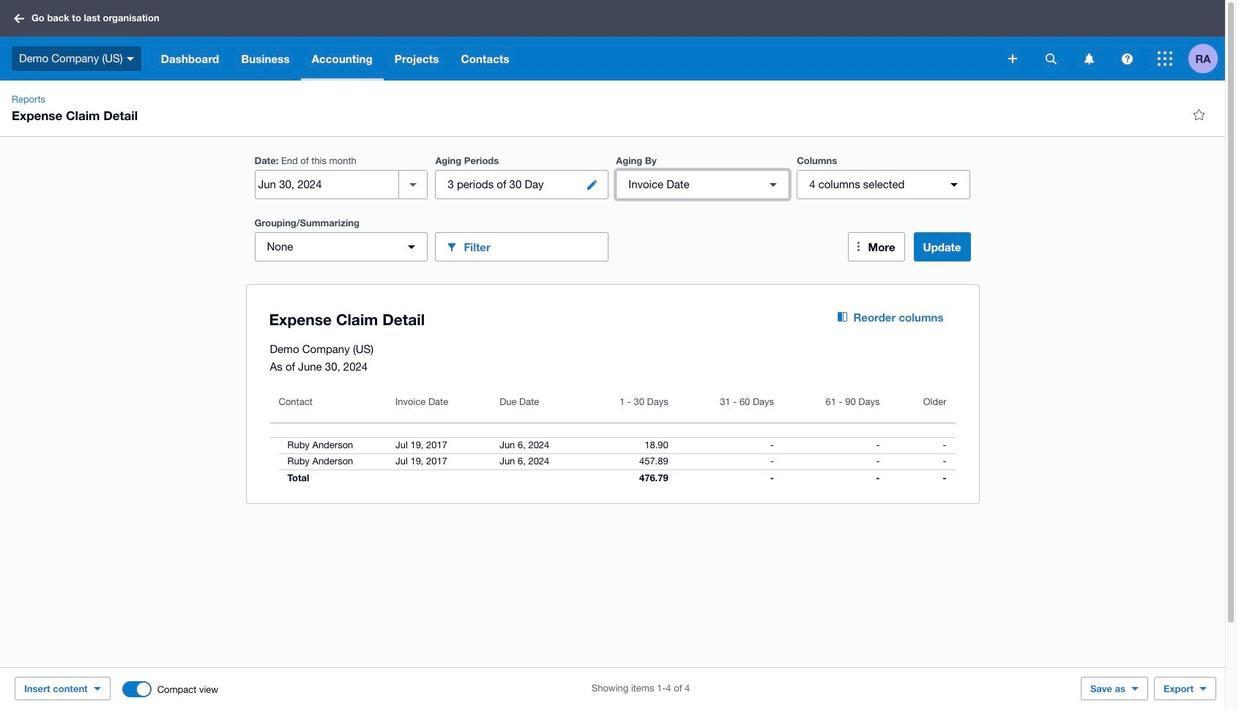 Task type: locate. For each thing, give the bounding box(es) containing it.
1 horizontal spatial svg image
[[1046, 53, 1057, 64]]

report output element
[[270, 387, 956, 486]]

2 horizontal spatial svg image
[[1084, 53, 1094, 64]]

svg image
[[14, 14, 24, 23], [1158, 51, 1173, 66], [1122, 53, 1133, 64], [127, 57, 134, 61]]

svg image
[[1046, 53, 1057, 64], [1084, 53, 1094, 64], [1009, 54, 1017, 63]]

add to favorites image
[[1184, 100, 1214, 129]]

list of convenience dates image
[[399, 170, 428, 199]]

0 horizontal spatial svg image
[[1009, 54, 1017, 63]]

banner
[[0, 0, 1225, 81]]



Task type: vqa. For each thing, say whether or not it's contained in the screenshot.
years for 2 years
no



Task type: describe. For each thing, give the bounding box(es) containing it.
Report title field
[[266, 303, 803, 337]]

Select end date field
[[255, 171, 399, 199]]



